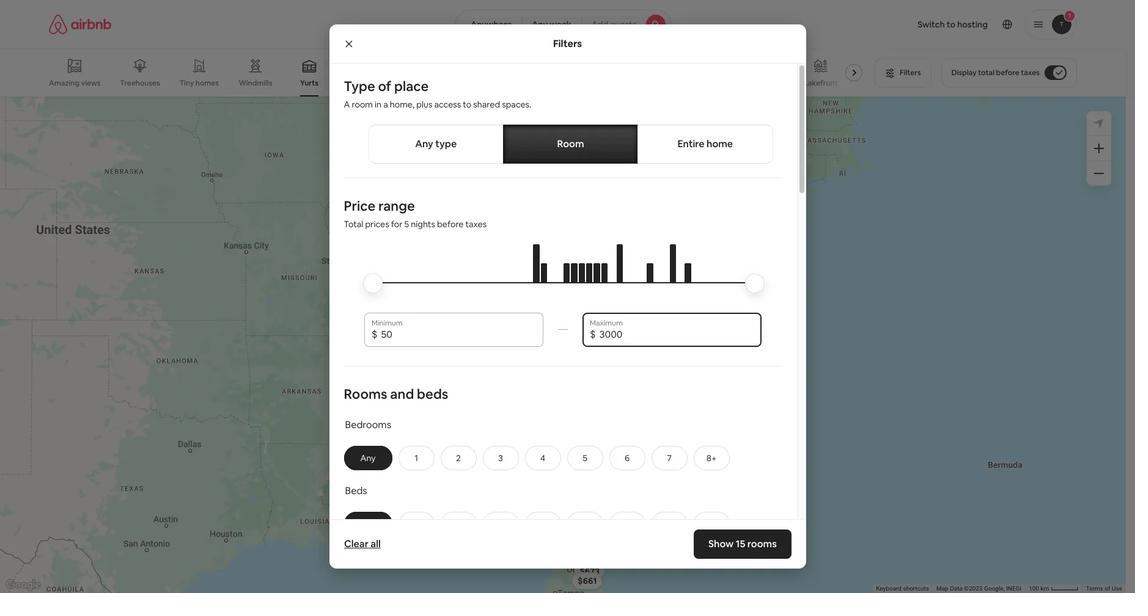 Task type: describe. For each thing, give the bounding box(es) containing it.
4 for bedrooms
[[541, 453, 546, 464]]

1 vertical spatial $742 button
[[574, 279, 605, 296]]

google image
[[3, 578, 43, 594]]

$1,310 button
[[719, 170, 755, 187]]

7 button for bedrooms
[[652, 446, 688, 471]]

terms
[[1087, 586, 1104, 593]]

rooms
[[344, 386, 388, 403]]

15
[[736, 538, 746, 551]]

100 km button
[[1026, 585, 1083, 594]]

5 inside price range total prices for 5 nights before taxes
[[405, 219, 409, 230]]

taxes inside button
[[1022, 68, 1041, 78]]

8+ for beds
[[707, 519, 717, 530]]

$1,193 button
[[598, 249, 634, 266]]

tiny
[[180, 78, 194, 88]]

$3,386
[[643, 267, 670, 278]]

1 for beds
[[415, 519, 418, 530]]

4 button for bedrooms
[[525, 446, 561, 471]]

2 for bedrooms
[[456, 453, 461, 464]]

windmills
[[239, 78, 273, 88]]

most stays cost more than $475 per night. image
[[374, 245, 752, 301]]

terms of use link
[[1087, 586, 1123, 593]]

8+ element for bedrooms
[[707, 453, 717, 464]]

display total before taxes button
[[942, 58, 1078, 87]]

$787
[[590, 326, 609, 337]]

list
[[562, 520, 574, 531]]

clear all
[[344, 538, 381, 551]]

beds
[[417, 386, 449, 403]]

3 for beds
[[499, 519, 503, 530]]

keyboard shortcuts
[[877, 586, 930, 593]]

$1,001
[[544, 362, 569, 373]]

rooms and beds
[[344, 386, 449, 403]]

zoom in image
[[1095, 144, 1105, 154]]

room button
[[503, 125, 639, 164]]

in
[[375, 99, 382, 110]]

filters dialog
[[329, 24, 807, 594]]

access
[[435, 99, 461, 110]]

$598 button
[[438, 151, 469, 168]]

any week
[[532, 19, 572, 30]]

terms of use
[[1087, 586, 1123, 593]]

yurts
[[300, 78, 319, 88]]

©2023
[[965, 586, 983, 593]]

entire home button
[[638, 125, 773, 164]]

$1,056 button
[[767, 101, 805, 118]]

shortcuts
[[904, 586, 930, 593]]

0 horizontal spatial $742 button
[[373, 113, 404, 130]]

shared
[[474, 99, 500, 110]]

map data ©2023 google, inegi
[[937, 586, 1022, 593]]

type
[[344, 78, 375, 95]]

entire
[[678, 138, 705, 150]]

show 15 rooms
[[709, 538, 777, 551]]

$719
[[589, 325, 608, 336]]

before inside display total before taxes button
[[997, 68, 1020, 78]]

to
[[463, 99, 472, 110]]

$787 button
[[584, 323, 615, 340]]

total
[[979, 68, 995, 78]]

inegi
[[1007, 586, 1022, 593]]

6 button for beds
[[610, 512, 646, 537]]

$ text field
[[381, 329, 536, 341]]

$3,386 button
[[637, 263, 676, 281]]

any for any week
[[532, 19, 548, 30]]

type
[[436, 138, 457, 150]]

add guests button
[[582, 10, 671, 39]]

profile element
[[686, 0, 1078, 49]]

show for show list
[[538, 520, 560, 531]]

none search field containing anywhere
[[456, 10, 671, 39]]

mansions
[[401, 78, 433, 88]]

km
[[1041, 586, 1050, 593]]

3 button for beds
[[483, 512, 519, 537]]

rooms
[[748, 538, 777, 551]]

views
[[81, 78, 101, 88]]

display
[[952, 68, 977, 78]]

beds
[[345, 485, 367, 498]]

range
[[379, 198, 415, 215]]

map
[[937, 586, 949, 593]]

price range total prices for 5 nights before taxes
[[344, 198, 487, 230]]

treehouses
[[120, 78, 160, 88]]

add
[[592, 19, 609, 30]]

total
[[344, 219, 364, 230]]

show for show 15 rooms
[[709, 538, 734, 551]]

show 15 rooms link
[[694, 530, 792, 560]]

taxes inside price range total prices for 5 nights before taxes
[[466, 219, 487, 230]]

a
[[384, 99, 388, 110]]

show list
[[538, 520, 574, 531]]

homes
[[196, 78, 219, 88]]

data
[[951, 586, 963, 593]]

$1,193
[[604, 252, 628, 263]]

of for use
[[1106, 586, 1111, 593]]

week
[[550, 19, 572, 30]]

$1,602 button
[[510, 352, 548, 369]]

6 for beds
[[625, 519, 630, 530]]

$673
[[580, 566, 600, 577]]

$1,056
[[773, 104, 799, 115]]

tab list inside filters dialog
[[369, 125, 773, 164]]

all
[[371, 538, 381, 551]]

5 for bedrooms
[[583, 453, 588, 464]]

$605
[[600, 312, 620, 323]]

any element for beds
[[357, 519, 380, 530]]

1 button for bedrooms
[[399, 446, 435, 471]]

clear
[[344, 538, 369, 551]]

tiny homes
[[180, 78, 219, 88]]

$661
[[578, 576, 597, 587]]

nights
[[411, 219, 436, 230]]

a
[[344, 99, 350, 110]]

entire home
[[678, 138, 734, 150]]

$ text field
[[600, 329, 755, 341]]

$1,001 button
[[539, 359, 575, 376]]



Task type: vqa. For each thing, say whether or not it's contained in the screenshot.
1st "2" from the bottom of the Filters dialog
yes



Task type: locate. For each thing, give the bounding box(es) containing it.
1 vertical spatial 6 button
[[610, 512, 646, 537]]

1 6 button from the top
[[610, 446, 646, 471]]

$719 button
[[584, 322, 614, 339]]

2 1 from the top
[[415, 519, 418, 530]]

1 5 button from the top
[[567, 446, 603, 471]]

7
[[668, 453, 672, 464], [668, 519, 672, 530]]

1 vertical spatial 3 button
[[483, 512, 519, 537]]

4 button
[[525, 446, 561, 471], [525, 512, 561, 537]]

8+ element for beds
[[707, 519, 717, 530]]

1 8+ from the top
[[707, 453, 717, 464]]

2 4 from the top
[[541, 519, 546, 530]]

1 horizontal spatial taxes
[[1022, 68, 1041, 78]]

1 horizontal spatial $742
[[580, 282, 599, 293]]

of
[[378, 78, 392, 95], [1106, 586, 1111, 593]]

3 for bedrooms
[[499, 453, 503, 464]]

1 7 from the top
[[668, 453, 672, 464]]

8+
[[707, 453, 717, 464], [707, 519, 717, 530]]

$1,310
[[725, 173, 750, 184]]

2 vertical spatial 5
[[583, 519, 588, 530]]

1 3 from the top
[[499, 453, 503, 464]]

0 horizontal spatial show
[[538, 520, 560, 531]]

1 horizontal spatial show
[[709, 538, 734, 551]]

2 5 button from the top
[[567, 512, 603, 537]]

0 horizontal spatial $
[[372, 328, 378, 341]]

1 8+ element from the top
[[707, 453, 717, 464]]

8+ button for bedrooms
[[694, 446, 730, 471]]

0 vertical spatial before
[[997, 68, 1020, 78]]

of for place
[[378, 78, 392, 95]]

$742 button up $605 button
[[574, 279, 605, 296]]

amazing views
[[49, 78, 101, 88]]

$
[[372, 328, 378, 341], [590, 328, 596, 341]]

for
[[391, 219, 403, 230]]

0 horizontal spatial taxes
[[466, 219, 487, 230]]

1 vertical spatial 2
[[456, 519, 461, 530]]

1 vertical spatial any element
[[357, 519, 380, 530]]

2 8+ element from the top
[[707, 519, 717, 530]]

3 button for bedrooms
[[483, 446, 519, 471]]

taxes
[[1022, 68, 1041, 78], [466, 219, 487, 230]]

1 vertical spatial any button
[[344, 512, 392, 537]]

room
[[352, 99, 373, 110]]

taxes right the total
[[1022, 68, 1041, 78]]

1 7 button from the top
[[652, 446, 688, 471]]

1 horizontal spatial before
[[997, 68, 1020, 78]]

3 button
[[483, 446, 519, 471], [483, 512, 519, 537]]

1 vertical spatial 5
[[583, 453, 588, 464]]

2 6 button from the top
[[610, 512, 646, 537]]

1 vertical spatial 3
[[499, 519, 503, 530]]

8+ element
[[707, 453, 717, 464], [707, 519, 717, 530]]

$1,602
[[516, 355, 542, 366]]

1 vertical spatial 4 button
[[525, 512, 561, 537]]

of left use
[[1106, 586, 1111, 593]]

show inside filters dialog
[[709, 538, 734, 551]]

0 vertical spatial $742 button
[[373, 113, 404, 130]]

7 button
[[652, 446, 688, 471], [652, 512, 688, 537]]

use
[[1113, 586, 1123, 593]]

1 horizontal spatial of
[[1106, 586, 1111, 593]]

add guests
[[592, 19, 637, 30]]

1 button for beds
[[399, 512, 435, 537]]

any left "type" in the top left of the page
[[415, 138, 434, 150]]

any up clear all
[[361, 519, 376, 530]]

any type
[[415, 138, 457, 150]]

4 button for beds
[[525, 512, 561, 537]]

6
[[625, 453, 630, 464], [625, 519, 630, 530]]

show left list
[[538, 520, 560, 531]]

2 button
[[441, 446, 477, 471], [441, 512, 477, 537]]

0 vertical spatial 5
[[405, 219, 409, 230]]

amazing
[[49, 78, 80, 88]]

0 vertical spatial 8+ element
[[707, 453, 717, 464]]

price
[[344, 198, 376, 215]]

1 4 button from the top
[[525, 446, 561, 471]]

$598
[[443, 154, 464, 165]]

any button up clear all
[[344, 512, 392, 537]]

0 vertical spatial 8+
[[707, 453, 717, 464]]

$661 button
[[573, 573, 603, 590]]

0 vertical spatial 3 button
[[483, 446, 519, 471]]

0 vertical spatial 6 button
[[610, 446, 646, 471]]

6 button
[[610, 446, 646, 471], [610, 512, 646, 537]]

2 6 from the top
[[625, 519, 630, 530]]

0 vertical spatial show
[[538, 520, 560, 531]]

before
[[997, 68, 1020, 78], [437, 219, 464, 230]]

1 vertical spatial taxes
[[466, 219, 487, 230]]

0 vertical spatial 5 button
[[567, 446, 603, 471]]

any for beds's any element
[[361, 519, 376, 530]]

1 1 button from the top
[[399, 446, 435, 471]]

1 vertical spatial 2 button
[[441, 512, 477, 537]]

1 6 from the top
[[625, 453, 630, 464]]

any button for bedrooms
[[344, 446, 392, 471]]

before right nights at the top left of the page
[[437, 219, 464, 230]]

type of place a room in a home, plus access to shared spaces.
[[344, 78, 532, 110]]

0 vertical spatial taxes
[[1022, 68, 1041, 78]]

1 2 button from the top
[[441, 446, 477, 471]]

1 for bedrooms
[[415, 453, 418, 464]]

1 vertical spatial before
[[437, 219, 464, 230]]

home
[[707, 138, 734, 150]]

6 button for bedrooms
[[610, 446, 646, 471]]

5 for beds
[[583, 519, 588, 530]]

1 horizontal spatial $742 button
[[574, 279, 605, 296]]

0 vertical spatial 6
[[625, 453, 630, 464]]

1 8+ button from the top
[[694, 446, 730, 471]]

$673 button
[[575, 563, 606, 580]]

0 vertical spatial 2 button
[[441, 446, 477, 471]]

spaces.
[[502, 99, 532, 110]]

any inside button
[[415, 138, 434, 150]]

0 vertical spatial 1 button
[[399, 446, 435, 471]]

2 3 from the top
[[499, 519, 503, 530]]

any for bedrooms's any element
[[361, 453, 376, 464]]

1 vertical spatial of
[[1106, 586, 1111, 593]]

zoom out image
[[1095, 169, 1105, 179]]

any left week
[[532, 19, 548, 30]]

1 vertical spatial 6
[[625, 519, 630, 530]]

of up a
[[378, 78, 392, 95]]

4 for beds
[[541, 519, 546, 530]]

1 vertical spatial 5 button
[[567, 512, 603, 537]]

2 7 button from the top
[[652, 512, 688, 537]]

0 horizontal spatial before
[[437, 219, 464, 230]]

any button
[[344, 446, 392, 471], [344, 512, 392, 537]]

$742 button down a
[[373, 113, 404, 130]]

0 vertical spatial any button
[[344, 446, 392, 471]]

0 vertical spatial 7
[[668, 453, 672, 464]]

show left 15
[[709, 538, 734, 551]]

0 vertical spatial 8+ button
[[694, 446, 730, 471]]

1 horizontal spatial $
[[590, 328, 596, 341]]

0 vertical spatial 1
[[415, 453, 418, 464]]

0 vertical spatial any element
[[357, 453, 380, 464]]

5 button for beds
[[567, 512, 603, 537]]

3
[[499, 453, 503, 464], [499, 519, 503, 530]]

5 button for bedrooms
[[567, 446, 603, 471]]

1 vertical spatial show
[[709, 538, 734, 551]]

google map
showing 107 stays. region
[[0, 97, 1127, 594]]

1 vertical spatial 7
[[668, 519, 672, 530]]

group containing amazing views
[[49, 49, 868, 97]]

2 button for bedrooms
[[441, 446, 477, 471]]

guests
[[610, 19, 637, 30]]

1 vertical spatial 1 button
[[399, 512, 435, 537]]

before right the total
[[997, 68, 1020, 78]]

0 horizontal spatial $742
[[379, 116, 398, 127]]

keyboard
[[877, 586, 902, 593]]

8+ for bedrooms
[[707, 453, 717, 464]]

1 vertical spatial 4
[[541, 519, 546, 530]]

1 any button from the top
[[344, 446, 392, 471]]

plus
[[417, 99, 433, 110]]

1 vertical spatial $742
[[580, 282, 599, 293]]

1 vertical spatial 8+ element
[[707, 519, 717, 530]]

100
[[1030, 586, 1040, 593]]

any type button
[[369, 125, 504, 164]]

6 for bedrooms
[[625, 453, 630, 464]]

any element up clear all
[[357, 519, 380, 530]]

taxes right nights at the top left of the page
[[466, 219, 487, 230]]

clear all button
[[338, 533, 387, 557]]

1 4 from the top
[[541, 453, 546, 464]]

tab list containing any type
[[369, 125, 773, 164]]

2 3 button from the top
[[483, 512, 519, 537]]

2 any button from the top
[[344, 512, 392, 537]]

1 button
[[399, 446, 435, 471], [399, 512, 435, 537]]

8+ button
[[694, 446, 730, 471], [694, 512, 730, 537]]

8+ button for beds
[[694, 512, 730, 537]]

0 vertical spatial $742
[[379, 116, 398, 127]]

any for any type
[[415, 138, 434, 150]]

before inside price range total prices for 5 nights before taxes
[[437, 219, 464, 230]]

0 vertical spatial 4
[[541, 453, 546, 464]]

keyboard shortcuts button
[[877, 585, 930, 594]]

$742 for $742 button to the bottom
[[580, 282, 599, 293]]

any element down bedrooms
[[357, 453, 380, 464]]

7 for bedrooms
[[668, 453, 672, 464]]

2 2 button from the top
[[441, 512, 477, 537]]

$605 button
[[594, 309, 626, 326]]

2 8+ button from the top
[[694, 512, 730, 537]]

room
[[558, 138, 585, 150]]

1 vertical spatial 7 button
[[652, 512, 688, 537]]

any down bedrooms
[[361, 453, 376, 464]]

cabins
[[352, 78, 375, 88]]

google,
[[985, 586, 1005, 593]]

show
[[538, 520, 560, 531], [709, 538, 734, 551]]

None search field
[[456, 10, 671, 39]]

2 for beds
[[456, 519, 461, 530]]

any button down bedrooms
[[344, 446, 392, 471]]

2 2 from the top
[[456, 519, 461, 530]]

2 4 button from the top
[[525, 512, 561, 537]]

5
[[405, 219, 409, 230], [583, 453, 588, 464], [583, 519, 588, 530]]

prices
[[365, 219, 389, 230]]

tab list
[[369, 125, 773, 164]]

show inside button
[[538, 520, 560, 531]]

2 7 from the top
[[668, 519, 672, 530]]

group
[[49, 49, 868, 97]]

0 vertical spatial 2
[[456, 453, 461, 464]]

any element
[[357, 453, 380, 464], [357, 519, 380, 530]]

lakefront
[[805, 78, 838, 88]]

2 1 button from the top
[[399, 512, 435, 537]]

1 $ from the left
[[372, 328, 378, 341]]

any element for bedrooms
[[357, 453, 380, 464]]

anywhere
[[471, 19, 512, 30]]

place
[[395, 78, 429, 95]]

any button for beds
[[344, 512, 392, 537]]

2
[[456, 453, 461, 464], [456, 519, 461, 530]]

$742 for left $742 button
[[379, 116, 398, 127]]

$ for $ text box
[[372, 328, 378, 341]]

1 any element from the top
[[357, 453, 380, 464]]

2 8+ from the top
[[707, 519, 717, 530]]

0 vertical spatial 7 button
[[652, 446, 688, 471]]

any week button
[[522, 10, 582, 39]]

1 3 button from the top
[[483, 446, 519, 471]]

100 km
[[1030, 586, 1051, 593]]

1 vertical spatial 8+
[[707, 519, 717, 530]]

1 vertical spatial 1
[[415, 519, 418, 530]]

filters
[[554, 37, 582, 50]]

$742 up $605 button
[[580, 282, 599, 293]]

0 vertical spatial 3
[[499, 453, 503, 464]]

home,
[[390, 99, 415, 110]]

bedrooms
[[345, 419, 392, 432]]

any inside search box
[[532, 19, 548, 30]]

anywhere button
[[456, 10, 523, 39]]

1 vertical spatial 8+ button
[[694, 512, 730, 537]]

0 vertical spatial 4 button
[[525, 446, 561, 471]]

2 button for beds
[[441, 512, 477, 537]]

and
[[390, 386, 414, 403]]

show list button
[[526, 511, 601, 540]]

0 vertical spatial of
[[378, 78, 392, 95]]

2 any element from the top
[[357, 519, 380, 530]]

of inside type of place a room in a home, plus access to shared spaces.
[[378, 78, 392, 95]]

1 2 from the top
[[456, 453, 461, 464]]

0 horizontal spatial of
[[378, 78, 392, 95]]

2 $ from the left
[[590, 328, 596, 341]]

$742 down a
[[379, 116, 398, 127]]

$ for $ text field
[[590, 328, 596, 341]]

1 1 from the top
[[415, 453, 418, 464]]

7 button for beds
[[652, 512, 688, 537]]

7 for beds
[[668, 519, 672, 530]]



